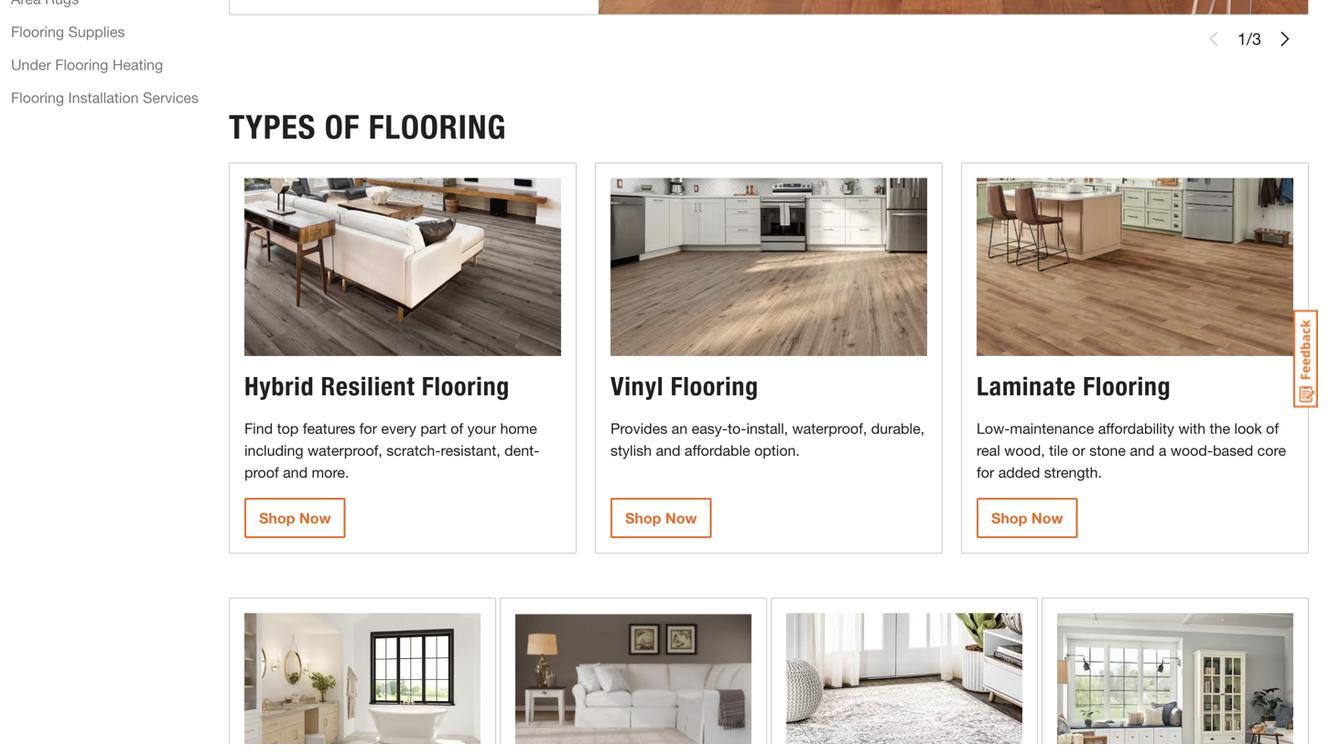 Task type: vqa. For each thing, say whether or not it's contained in the screenshot.
Shop Now corresponding to Hybrid
yes



Task type: locate. For each thing, give the bounding box(es) containing it.
1 horizontal spatial for
[[977, 464, 994, 481]]

image for hardwood flooring image
[[1057, 614, 1294, 744]]

shop down proof
[[259, 510, 295, 527]]

heating
[[112, 56, 163, 73]]

an
[[672, 420, 688, 437]]

2 horizontal spatial shop now link
[[977, 498, 1078, 538]]

hybrid
[[244, 371, 314, 402]]

top
[[277, 420, 299, 437]]

flooring installation services link
[[11, 87, 199, 109]]

now down 'strength.'
[[1032, 510, 1063, 527]]

1 horizontal spatial shop now link
[[611, 498, 712, 538]]

shop now down added
[[991, 510, 1063, 527]]

0 horizontal spatial shop now link
[[244, 498, 346, 538]]

now down affordable
[[665, 510, 697, 527]]

0 horizontal spatial waterproof,
[[308, 442, 383, 459]]

1 vertical spatial waterproof,
[[308, 442, 383, 459]]

shop
[[259, 510, 295, 527], [625, 510, 661, 527], [991, 510, 1028, 527]]

vinyl
[[611, 371, 664, 402]]

flooring supplies link
[[11, 21, 125, 43]]

image for new hardwood floors for the holidays image
[[599, 0, 1308, 14]]

for
[[359, 420, 377, 437], [977, 464, 994, 481]]

1 horizontal spatial shop
[[625, 510, 661, 527]]

of up core
[[1266, 420, 1279, 437]]

shop now down stylish on the bottom left
[[625, 510, 697, 527]]

maintenance
[[1010, 420, 1094, 437]]

now for vinyl
[[665, 510, 697, 527]]

3 shop from the left
[[991, 510, 1028, 527]]

install,
[[747, 420, 788, 437]]

/
[[1247, 29, 1252, 49]]

3 shop now from the left
[[991, 510, 1063, 527]]

shop now link down added
[[977, 498, 1078, 538]]

real
[[977, 442, 1000, 459]]

waterproof, up the "option."
[[792, 420, 867, 437]]

1 now from the left
[[299, 510, 331, 527]]

for down real
[[977, 464, 994, 481]]

1 horizontal spatial waterproof,
[[792, 420, 867, 437]]

shop now link
[[244, 498, 346, 538], [611, 498, 712, 538], [977, 498, 1078, 538]]

1 shop now link from the left
[[244, 498, 346, 538]]

scratch-
[[387, 442, 441, 459]]

image for     vinyl flooring image
[[611, 178, 927, 356]]

2 horizontal spatial of
[[1266, 420, 1279, 437]]

shop for vinyl
[[625, 510, 661, 527]]

tile
[[1049, 442, 1068, 459]]

shop for laminate
[[991, 510, 1028, 527]]

the
[[1210, 420, 1231, 437]]

1 shop now from the left
[[259, 510, 331, 527]]

and down an
[[656, 442, 681, 459]]

0 horizontal spatial shop
[[259, 510, 295, 527]]

2 horizontal spatial shop
[[991, 510, 1028, 527]]

0 horizontal spatial shop now
[[259, 510, 331, 527]]

option.
[[754, 442, 800, 459]]

more.
[[312, 464, 349, 481]]

2 horizontal spatial now
[[1032, 510, 1063, 527]]

shop down added
[[991, 510, 1028, 527]]

and
[[656, 442, 681, 459], [1130, 442, 1155, 459], [283, 464, 308, 481]]

shop now down proof
[[259, 510, 331, 527]]

waterproof, up the more.
[[308, 442, 383, 459]]

based
[[1213, 442, 1254, 459]]

of right types
[[325, 107, 360, 147]]

0 vertical spatial for
[[359, 420, 377, 437]]

of for hybrid
[[451, 420, 463, 437]]

core
[[1258, 442, 1286, 459]]

and left a
[[1130, 442, 1155, 459]]

part
[[421, 420, 447, 437]]

and inside find top features for every part of your home including waterproof, scratch-resistant, dent- proof and more.
[[283, 464, 308, 481]]

1 horizontal spatial and
[[656, 442, 681, 459]]

of right part at left bottom
[[451, 420, 463, 437]]

waterproof, inside find top features for every part of your home including waterproof, scratch-resistant, dent- proof and more.
[[308, 442, 383, 459]]

1 shop from the left
[[259, 510, 295, 527]]

shop down stylish on the bottom left
[[625, 510, 661, 527]]

0 horizontal spatial and
[[283, 464, 308, 481]]

easy-
[[692, 420, 728, 437]]

now down the more.
[[299, 510, 331, 527]]

shop now link for vinyl
[[611, 498, 712, 538]]

3 shop now link from the left
[[977, 498, 1078, 538]]

waterproof,
[[792, 420, 867, 437], [308, 442, 383, 459]]

0 horizontal spatial of
[[325, 107, 360, 147]]

0 vertical spatial waterproof,
[[792, 420, 867, 437]]

or
[[1072, 442, 1086, 459]]

1 vertical spatial for
[[977, 464, 994, 481]]

1 horizontal spatial shop now
[[625, 510, 697, 527]]

affordability
[[1098, 420, 1175, 437]]

image for     laminate flooring image
[[977, 178, 1294, 356]]

shop now link down stylish on the bottom left
[[611, 498, 712, 538]]

1 horizontal spatial of
[[451, 420, 463, 437]]

1 horizontal spatial now
[[665, 510, 697, 527]]

0 horizontal spatial now
[[299, 510, 331, 527]]

2 now from the left
[[665, 510, 697, 527]]

2 shop now from the left
[[625, 510, 697, 527]]

laminate
[[977, 371, 1076, 402]]

image for rugs image
[[786, 614, 1023, 744]]

types of flooring
[[229, 107, 507, 147]]

now
[[299, 510, 331, 527], [665, 510, 697, 527], [1032, 510, 1063, 527]]

2 horizontal spatial shop now
[[991, 510, 1063, 527]]

stylish
[[611, 442, 652, 459]]

flooring
[[11, 23, 64, 40], [55, 56, 108, 73], [11, 89, 64, 106], [369, 107, 507, 147], [422, 371, 510, 402], [671, 371, 759, 402], [1083, 371, 1171, 402]]

2 shop from the left
[[625, 510, 661, 527]]

shop now link for laminate
[[977, 498, 1078, 538]]

shop now link down proof
[[244, 498, 346, 538]]

feedback link image
[[1294, 309, 1318, 408]]

and down "including"
[[283, 464, 308, 481]]

2 shop now link from the left
[[611, 498, 712, 538]]

1
[[1238, 29, 1247, 49]]

this is the first slide image
[[1207, 32, 1221, 46]]

1 / 3
[[1238, 29, 1262, 49]]

installation
[[68, 89, 139, 106]]

of inside find top features for every part of your home including waterproof, scratch-resistant, dent- proof and more.
[[451, 420, 463, 437]]

next slide image
[[1278, 32, 1293, 46]]

strength.
[[1044, 464, 1102, 481]]

shop now
[[259, 510, 331, 527], [625, 510, 697, 527], [991, 510, 1063, 527]]

for inside low-maintenance affordability with the look of real wood, tile or stone and a wood-based core for added strength.
[[977, 464, 994, 481]]

3 now from the left
[[1032, 510, 1063, 527]]

of for laminate
[[1266, 420, 1279, 437]]

of inside low-maintenance affordability with the look of real wood, tile or stone and a wood-based core for added strength.
[[1266, 420, 1279, 437]]

2 horizontal spatial and
[[1130, 442, 1155, 459]]

for left every
[[359, 420, 377, 437]]

with
[[1179, 420, 1206, 437]]

of
[[325, 107, 360, 147], [451, 420, 463, 437], [1266, 420, 1279, 437]]

0 horizontal spatial for
[[359, 420, 377, 437]]



Task type: describe. For each thing, give the bounding box(es) containing it.
image for     hybrid resilient flooring image
[[244, 178, 561, 356]]

low-maintenance affordability with the look of real wood, tile or stone and a wood-based core for added strength.
[[977, 420, 1286, 481]]

shop now link for hybrid
[[244, 498, 346, 538]]

added
[[999, 464, 1040, 481]]

dent-
[[505, 442, 540, 459]]

waterproof, inside provides an easy-to-install, waterproof, durable, stylish and affordable option.
[[792, 420, 867, 437]]

every
[[381, 420, 416, 437]]

shop now for hybrid
[[259, 510, 331, 527]]

under
[[11, 56, 51, 73]]

find
[[244, 420, 273, 437]]

your
[[467, 420, 496, 437]]

look
[[1235, 420, 1262, 437]]

and inside low-maintenance affordability with the look of real wood, tile or stone and a wood-based core for added strength.
[[1130, 442, 1155, 459]]

wood-
[[1171, 442, 1213, 459]]

resilient
[[321, 371, 415, 402]]

now for hybrid
[[299, 510, 331, 527]]

low-
[[977, 420, 1010, 437]]

proof
[[244, 464, 279, 481]]

types
[[229, 107, 316, 147]]

vinyl flooring
[[611, 371, 759, 402]]

image for carpet image
[[515, 614, 752, 744]]

shop now for laminate
[[991, 510, 1063, 527]]

provides
[[611, 420, 668, 437]]

3
[[1252, 29, 1262, 49]]

shop for hybrid
[[259, 510, 295, 527]]

supplies
[[68, 23, 125, 40]]

durable,
[[871, 420, 925, 437]]

now for laminate
[[1032, 510, 1063, 527]]

stone
[[1090, 442, 1126, 459]]

features
[[303, 420, 355, 437]]

wood,
[[1005, 442, 1045, 459]]

including
[[244, 442, 304, 459]]

and inside provides an easy-to-install, waterproof, durable, stylish and affordable option.
[[656, 442, 681, 459]]

flooring supplies
[[11, 23, 125, 40]]

laminate flooring
[[977, 371, 1171, 402]]

home
[[500, 420, 537, 437]]

under flooring heating link
[[11, 54, 163, 76]]

to-
[[728, 420, 747, 437]]

flooring installation services
[[11, 89, 199, 106]]

resistant,
[[441, 442, 501, 459]]

affordable
[[685, 442, 750, 459]]

a
[[1159, 442, 1167, 459]]

under flooring heating
[[11, 56, 163, 73]]

services
[[143, 89, 199, 106]]

find top features for every part of your home including waterproof, scratch-resistant, dent- proof and more.
[[244, 420, 540, 481]]

for inside find top features for every part of your home including waterproof, scratch-resistant, dent- proof and more.
[[359, 420, 377, 437]]

hybrid resilient flooring
[[244, 371, 510, 402]]

shop now for vinyl
[[625, 510, 697, 527]]

image for tile image
[[244, 614, 481, 744]]

provides an easy-to-install, waterproof, durable, stylish and affordable option.
[[611, 420, 925, 459]]



